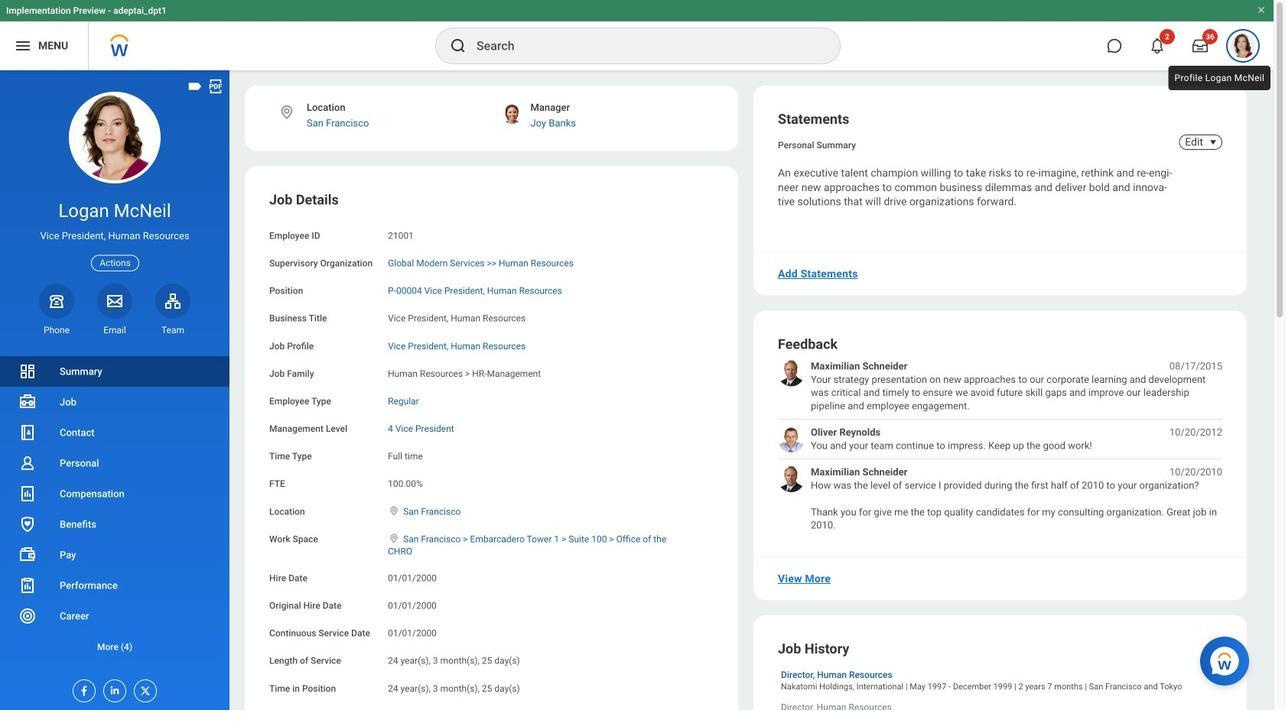Task type: vqa. For each thing, say whether or not it's contained in the screenshot.
Path
no



Task type: describe. For each thing, give the bounding box(es) containing it.
facebook image
[[73, 681, 90, 698]]

team logan mcneil element
[[155, 324, 191, 337]]

full time element
[[388, 449, 423, 462]]

view team image
[[164, 292, 182, 311]]

navigation pane region
[[0, 70, 230, 711]]

phone logan mcneil element
[[39, 324, 74, 337]]

location image
[[388, 506, 400, 517]]

justify image
[[14, 37, 32, 55]]

compensation image
[[18, 485, 37, 504]]

profile logan mcneil image
[[1231, 34, 1256, 61]]

x image
[[135, 681, 152, 698]]

summary image
[[18, 363, 37, 381]]

1 horizontal spatial list
[[778, 360, 1223, 533]]

0 horizontal spatial list
[[0, 357, 230, 663]]

notifications large image
[[1150, 38, 1165, 54]]

performance image
[[18, 577, 37, 595]]



Task type: locate. For each thing, give the bounding box(es) containing it.
tag image
[[187, 78, 204, 95]]

0 vertical spatial employee's photo (maximilian schneider) image
[[778, 360, 805, 387]]

search image
[[449, 37, 468, 55]]

Search Workday  search field
[[477, 29, 809, 63]]

phone image
[[46, 292, 67, 311]]

employee's photo (maximilian schneider) image up employee's photo (oliver reynolds)
[[778, 360, 805, 387]]

personal image
[[18, 455, 37, 473]]

0 horizontal spatial location image
[[279, 104, 295, 121]]

inbox large image
[[1193, 38, 1208, 54]]

job image
[[18, 393, 37, 412]]

employee's photo (oliver reynolds) image
[[778, 426, 805, 453]]

close environment banner image
[[1257, 5, 1266, 15]]

list
[[0, 357, 230, 663], [778, 360, 1223, 533]]

location image
[[279, 104, 295, 121], [388, 534, 400, 544]]

view printable version (pdf) image
[[207, 78, 224, 95]]

1 vertical spatial location image
[[388, 534, 400, 544]]

banner
[[0, 0, 1274, 70]]

caret down image
[[1205, 136, 1223, 148]]

benefits image
[[18, 516, 37, 534]]

2 employee's photo (maximilian schneider) image from the top
[[778, 466, 805, 493]]

contact image
[[18, 424, 37, 442]]

personal summary element
[[778, 137, 856, 151]]

tooltip
[[1166, 63, 1274, 93]]

career image
[[18, 608, 37, 626]]

linkedin image
[[104, 681, 121, 697]]

1 vertical spatial employee's photo (maximilian schneider) image
[[778, 466, 805, 493]]

1 horizontal spatial location image
[[388, 534, 400, 544]]

group
[[269, 191, 714, 711]]

1 employee's photo (maximilian schneider) image from the top
[[778, 360, 805, 387]]

employee's photo (maximilian schneider) image
[[778, 360, 805, 387], [778, 466, 805, 493]]

mail image
[[106, 292, 124, 311]]

employee's photo (maximilian schneider) image down employee's photo (oliver reynolds)
[[778, 466, 805, 493]]

0 vertical spatial location image
[[279, 104, 295, 121]]

email logan mcneil element
[[97, 324, 132, 337]]

pay image
[[18, 546, 37, 565]]



